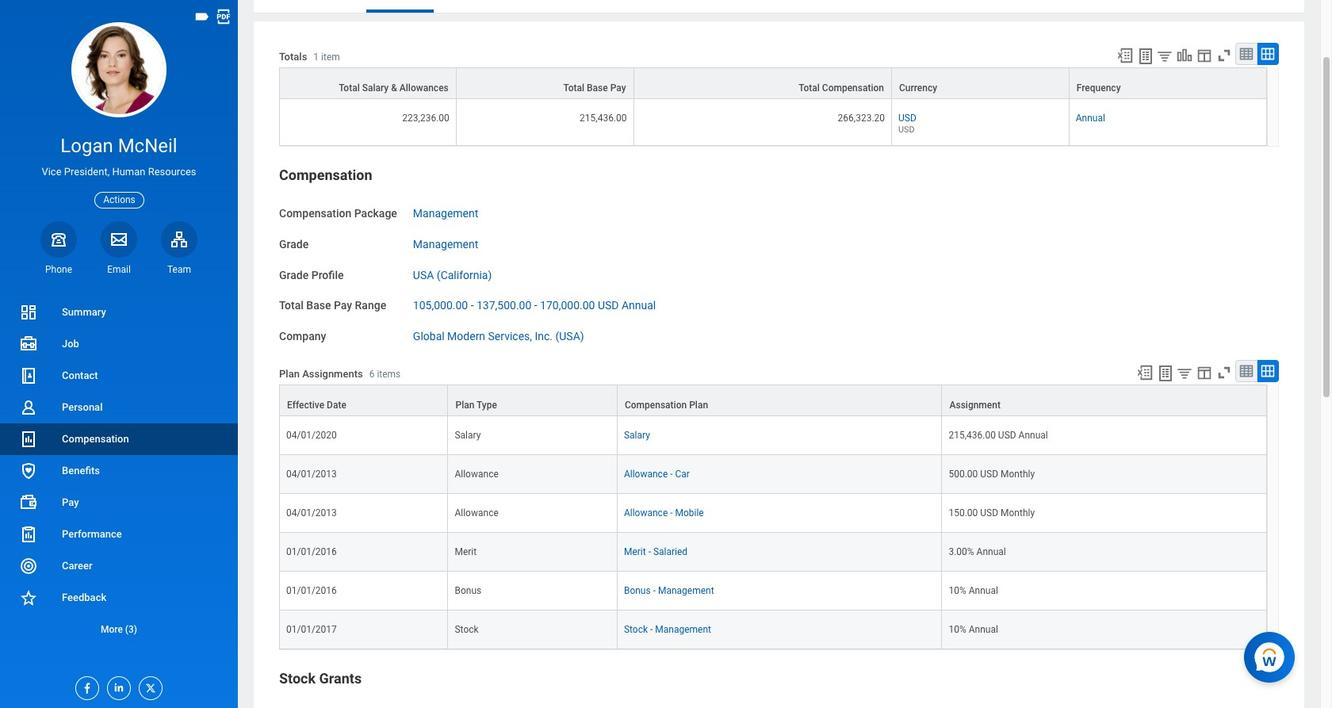 Task type: locate. For each thing, give the bounding box(es) containing it.
global modern services, inc. (usa)
[[413, 330, 584, 343]]

150.00 usd monthly
[[949, 508, 1035, 519]]

career link
[[0, 550, 238, 582]]

total for total salary & allowances
[[339, 83, 360, 94]]

currency
[[899, 83, 938, 94]]

more
[[101, 624, 123, 635]]

pay inside "popup button"
[[610, 83, 626, 94]]

email logan mcneil element
[[101, 263, 137, 276]]

salary
[[362, 83, 389, 94], [455, 430, 481, 441], [624, 430, 650, 441]]

table image
[[1239, 46, 1255, 62]]

3 row from the top
[[279, 385, 1268, 416]]

salary left &
[[362, 83, 389, 94]]

stock inside "link"
[[624, 624, 648, 635]]

allowance
[[455, 469, 499, 480], [624, 469, 668, 480], [455, 508, 499, 519], [624, 508, 668, 519]]

human
[[112, 166, 146, 178]]

215,436.00 inside compensation group
[[949, 430, 996, 441]]

select to filter grid data image right export to excel image
[[1176, 365, 1194, 381]]

car
[[675, 469, 690, 480]]

base inside compensation group
[[306, 299, 331, 312]]

- down bonus - management
[[650, 624, 653, 635]]

linkedin image
[[108, 677, 125, 694]]

0 vertical spatial toolbar
[[1110, 43, 1279, 67]]

mobile
[[675, 508, 704, 519]]

1
[[314, 52, 319, 63]]

0 horizontal spatial select to filter grid data image
[[1156, 48, 1174, 64]]

0 vertical spatial base
[[587, 83, 608, 94]]

2 click to view/edit grid preferences image from the top
[[1196, 364, 1214, 381]]

export to worksheets image right export to excel image
[[1156, 364, 1176, 383]]

9 row from the top
[[279, 611, 1268, 650]]

1 vertical spatial 10% annual
[[949, 624, 998, 635]]

total inside total base pay "popup button"
[[564, 83, 585, 94]]

2 monthly from the top
[[1001, 508, 1035, 519]]

1 10% from the top
[[949, 585, 967, 596]]

total inside total compensation 'popup button'
[[799, 83, 820, 94]]

215,436.00 usd annual
[[949, 430, 1048, 441]]

1 vertical spatial monthly
[[1001, 508, 1035, 519]]

phone image
[[48, 230, 70, 249]]

compensation inside popup button
[[625, 400, 687, 411]]

1 horizontal spatial merit
[[624, 546, 646, 558]]

usa (california)
[[413, 269, 492, 281]]

1 horizontal spatial plan
[[456, 400, 475, 411]]

compensation button
[[279, 167, 372, 183]]

plan up effective
[[279, 368, 300, 380]]

management inside "link"
[[655, 624, 711, 635]]

0 vertical spatial 01/01/2016
[[286, 546, 337, 558]]

0 vertical spatial 215,436.00
[[580, 113, 627, 124]]

export to worksheets image for 1
[[1137, 47, 1156, 66]]

6
[[369, 369, 375, 380]]

merit inside 'link'
[[624, 546, 646, 558]]

0 horizontal spatial base
[[306, 299, 331, 312]]

215,436.00 down total base pay at top left
[[580, 113, 627, 124]]

row containing 223,236.00
[[279, 99, 1268, 146]]

stock
[[455, 624, 479, 635], [624, 624, 648, 635], [279, 670, 316, 687]]

0 vertical spatial 04/01/2013
[[286, 469, 337, 480]]

management link for grade
[[413, 235, 479, 251]]

1 vertical spatial 10%
[[949, 624, 967, 635]]

select to filter grid data image
[[1156, 48, 1174, 64], [1176, 365, 1194, 381]]

usd right "150.00"
[[981, 508, 999, 519]]

1 vertical spatial 04/01/2013
[[286, 508, 337, 519]]

- left car
[[670, 469, 673, 480]]

global
[[413, 330, 445, 343]]

1 horizontal spatial pay
[[334, 299, 352, 312]]

select to filter grid data image for assignments
[[1176, 365, 1194, 381]]

pay for total base pay
[[610, 83, 626, 94]]

base inside "popup button"
[[587, 83, 608, 94]]

monthly down 215,436.00 usd annual
[[1001, 469, 1035, 480]]

row containing 04/01/2020
[[279, 416, 1268, 455]]

2 fullscreen image from the top
[[1216, 364, 1233, 381]]

benefits image
[[19, 462, 38, 481]]

1 row from the top
[[279, 67, 1268, 99]]

plan for assignments
[[279, 368, 300, 380]]

management link for compensation package
[[413, 204, 479, 220]]

2 10% from the top
[[949, 624, 967, 635]]

global modern services, inc. (usa) link
[[413, 327, 584, 343]]

2 merit from the left
[[624, 546, 646, 558]]

0 vertical spatial export to worksheets image
[[1137, 47, 1156, 66]]

10% for bonus - management
[[949, 585, 967, 596]]

export to worksheets image
[[1137, 47, 1156, 66], [1156, 364, 1176, 383]]

stock - management link
[[624, 621, 711, 635]]

105,000.00 - 137,500.00 - 170,000.00 usd annual
[[413, 299, 656, 312]]

click to view/edit grid preferences image inside compensation group
[[1196, 364, 1214, 381]]

1 vertical spatial click to view/edit grid preferences image
[[1196, 364, 1214, 381]]

phone logan mcneil element
[[40, 263, 77, 276]]

contact image
[[19, 366, 38, 385]]

2 01/01/2016 from the top
[[286, 585, 337, 596]]

0 vertical spatial 10% annual
[[949, 585, 998, 596]]

- for 105,000.00 - 137,500.00 - 170,000.00 usd annual
[[471, 299, 474, 312]]

compensation up compensation package
[[279, 167, 372, 183]]

1 vertical spatial base
[[306, 299, 331, 312]]

0 horizontal spatial plan
[[279, 368, 300, 380]]

1 monthly from the top
[[1001, 469, 1035, 480]]

1 01/01/2016 from the top
[[286, 546, 337, 558]]

performance link
[[0, 519, 238, 550]]

effective date button
[[280, 385, 448, 416]]

7 row from the top
[[279, 533, 1268, 572]]

total base pay range
[[279, 299, 386, 312]]

1 vertical spatial pay
[[334, 299, 352, 312]]

compensation for compensation button
[[279, 167, 372, 183]]

compensation plan button
[[618, 385, 942, 416]]

compensation up salary link
[[625, 400, 687, 411]]

- for allowance - car
[[670, 469, 673, 480]]

fullscreen image left table image
[[1216, 47, 1233, 64]]

total
[[339, 83, 360, 94], [564, 83, 585, 94], [799, 83, 820, 94], [279, 299, 304, 312]]

toolbar
[[1110, 43, 1279, 67], [1130, 360, 1279, 385]]

2 vertical spatial pay
[[62, 497, 79, 508]]

2 row from the top
[[279, 99, 1268, 146]]

1 horizontal spatial 215,436.00
[[949, 430, 996, 441]]

export to worksheets image inside compensation group
[[1156, 364, 1176, 383]]

compensation image
[[19, 430, 38, 449]]

1 merit from the left
[[455, 546, 477, 558]]

total inside the total salary & allowances popup button
[[339, 83, 360, 94]]

2 04/01/2013 from the top
[[286, 508, 337, 519]]

click to view/edit grid preferences image left table icon
[[1196, 364, 1214, 381]]

- left 'mobile'
[[670, 508, 673, 519]]

compensation up 266,323.20
[[822, 83, 884, 94]]

assignments
[[302, 368, 363, 380]]

- down merit - salaried
[[653, 585, 656, 596]]

grade left profile
[[279, 269, 309, 281]]

215,436.00 down assignment
[[949, 430, 996, 441]]

usd up 500.00 usd monthly on the bottom right of the page
[[999, 430, 1017, 441]]

0 vertical spatial 10%
[[949, 585, 967, 596]]

2 grade from the top
[[279, 269, 309, 281]]

(usa)
[[556, 330, 584, 343]]

plan up car
[[689, 400, 708, 411]]

1 vertical spatial 01/01/2016
[[286, 585, 337, 596]]

1 vertical spatial fullscreen image
[[1216, 364, 1233, 381]]

total base pay
[[564, 83, 626, 94]]

grants
[[319, 670, 362, 687]]

allowance inside allowance - car "link"
[[624, 469, 668, 480]]

expand table image
[[1260, 46, 1276, 62]]

logan mcneil
[[61, 135, 177, 157]]

1 horizontal spatial base
[[587, 83, 608, 94]]

salary down compensation plan
[[624, 430, 650, 441]]

0 vertical spatial click to view/edit grid preferences image
[[1196, 47, 1214, 64]]

1 management link from the top
[[413, 204, 479, 220]]

04/01/2013 for allowance - car
[[286, 469, 337, 480]]

compensation inside total compensation 'popup button'
[[822, 83, 884, 94]]

1 horizontal spatial select to filter grid data image
[[1176, 365, 1194, 381]]

fullscreen image left table icon
[[1216, 364, 1233, 381]]

job link
[[0, 328, 238, 360]]

usd link
[[899, 110, 917, 124]]

pay inside compensation group
[[334, 299, 352, 312]]

grade for grade
[[279, 238, 309, 251]]

team
[[167, 264, 191, 275]]

click to view/edit grid preferences image
[[1196, 47, 1214, 64], [1196, 364, 1214, 381]]

compensation down compensation button
[[279, 207, 352, 220]]

performance
[[62, 528, 122, 540]]

2 bonus from the left
[[624, 585, 651, 596]]

0 vertical spatial select to filter grid data image
[[1156, 48, 1174, 64]]

row
[[279, 67, 1268, 99], [279, 99, 1268, 146], [279, 385, 1268, 416], [279, 416, 1268, 455], [279, 455, 1268, 494], [279, 494, 1268, 533], [279, 533, 1268, 572], [279, 572, 1268, 611], [279, 611, 1268, 650]]

500.00 usd monthly
[[949, 469, 1035, 480]]

0 horizontal spatial export to worksheets image
[[1137, 47, 1156, 66]]

actions button
[[95, 192, 144, 208]]

8 row from the top
[[279, 572, 1268, 611]]

1 horizontal spatial export to worksheets image
[[1156, 364, 1176, 383]]

- for allowance - mobile
[[670, 508, 673, 519]]

merit
[[455, 546, 477, 558], [624, 546, 646, 558]]

1 fullscreen image from the top
[[1216, 47, 1233, 64]]

assignment button
[[943, 385, 1267, 416]]

job
[[62, 338, 79, 350]]

2 10% annual from the top
[[949, 624, 998, 635]]

04/01/2013
[[286, 469, 337, 480], [286, 508, 337, 519]]

0 vertical spatial grade
[[279, 238, 309, 251]]

items
[[377, 369, 401, 380]]

1 vertical spatial management link
[[413, 235, 479, 251]]

summary
[[62, 306, 106, 318]]

salary down the "plan type"
[[455, 430, 481, 441]]

management link
[[413, 204, 479, 220], [413, 235, 479, 251]]

0 horizontal spatial salary
[[362, 83, 389, 94]]

monthly for 150.00 usd monthly
[[1001, 508, 1035, 519]]

01/01/2016
[[286, 546, 337, 558], [286, 585, 337, 596]]

0 vertical spatial management link
[[413, 204, 479, 220]]

0 vertical spatial pay
[[610, 83, 626, 94]]

stock for stock - management
[[624, 624, 648, 635]]

0 horizontal spatial merit
[[455, 546, 477, 558]]

job image
[[19, 335, 38, 354]]

list
[[0, 297, 238, 646]]

total salary & allowances button
[[280, 68, 456, 98]]

pay
[[610, 83, 626, 94], [334, 299, 352, 312], [62, 497, 79, 508]]

compensation group
[[279, 166, 1279, 650]]

2 management link from the top
[[413, 235, 479, 251]]

1 vertical spatial 215,436.00
[[949, 430, 996, 441]]

(california)
[[437, 269, 492, 281]]

grade
[[279, 238, 309, 251], [279, 269, 309, 281]]

10% annual for bonus - management
[[949, 585, 998, 596]]

compensation link
[[0, 424, 238, 455]]

total for total base pay range
[[279, 299, 304, 312]]

grade up the grade profile
[[279, 238, 309, 251]]

plan
[[279, 368, 300, 380], [456, 400, 475, 411], [689, 400, 708, 411]]

2 horizontal spatial stock
[[624, 624, 648, 635]]

toolbar inside compensation group
[[1130, 360, 1279, 385]]

base
[[587, 83, 608, 94], [306, 299, 331, 312]]

compensation down personal
[[62, 433, 129, 445]]

fullscreen image
[[1216, 47, 1233, 64], [1216, 364, 1233, 381]]

1 vertical spatial select to filter grid data image
[[1176, 365, 1194, 381]]

- left salaried
[[649, 546, 651, 558]]

salaried
[[654, 546, 688, 558]]

1 bonus from the left
[[455, 585, 482, 596]]

export to worksheets image right export to excel icon
[[1137, 47, 1156, 66]]

1 vertical spatial toolbar
[[1130, 360, 1279, 385]]

feedback
[[62, 592, 106, 604]]

pay image
[[19, 493, 38, 512]]

- for stock - management
[[650, 624, 653, 635]]

item
[[321, 52, 340, 63]]

base for total base pay range
[[306, 299, 331, 312]]

1 10% annual from the top
[[949, 585, 998, 596]]

usa (california) link
[[413, 265, 492, 281]]

1 grade from the top
[[279, 238, 309, 251]]

0 vertical spatial monthly
[[1001, 469, 1035, 480]]

merit for merit
[[455, 546, 477, 558]]

currency button
[[892, 68, 1069, 98]]

0 vertical spatial fullscreen image
[[1216, 47, 1233, 64]]

total inside compensation group
[[279, 299, 304, 312]]

- inside 'link'
[[649, 546, 651, 558]]

1 vertical spatial export to worksheets image
[[1156, 364, 1176, 383]]

1 horizontal spatial bonus
[[624, 585, 651, 596]]

0 horizontal spatial pay
[[62, 497, 79, 508]]

1 vertical spatial grade
[[279, 269, 309, 281]]

compensation inside compensation link
[[62, 433, 129, 445]]

select to filter grid data image for 1
[[1156, 48, 1174, 64]]

performance image
[[19, 525, 38, 544]]

plan left type
[[456, 400, 475, 411]]

effective date
[[287, 400, 347, 411]]

summary image
[[19, 303, 38, 322]]

select to filter grid data image left view worker - expand/collapse chart image
[[1156, 48, 1174, 64]]

- inside "link"
[[670, 469, 673, 480]]

click to view/edit grid preferences image right view worker - expand/collapse chart image
[[1196, 47, 1214, 64]]

pay for total base pay range
[[334, 299, 352, 312]]

monthly down 500.00 usd monthly on the bottom right of the page
[[1001, 508, 1035, 519]]

stock for stock grants
[[279, 670, 316, 687]]

1 04/01/2013 from the top
[[286, 469, 337, 480]]

- up modern
[[471, 299, 474, 312]]

bonus - management link
[[624, 582, 714, 596]]

1 horizontal spatial stock
[[455, 624, 479, 635]]

2 horizontal spatial pay
[[610, 83, 626, 94]]

career image
[[19, 557, 38, 576]]

4 row from the top
[[279, 416, 1268, 455]]

company
[[279, 330, 326, 343]]

0 horizontal spatial bonus
[[455, 585, 482, 596]]

total salary & allowances
[[339, 83, 449, 94]]

total compensation
[[799, 83, 884, 94]]

0 horizontal spatial stock
[[279, 670, 316, 687]]

x image
[[140, 677, 157, 695]]

- inside "link"
[[650, 624, 653, 635]]

total for total compensation
[[799, 83, 820, 94]]

personal image
[[19, 398, 38, 417]]

0 horizontal spatial 215,436.00
[[580, 113, 627, 124]]

215,436.00
[[580, 113, 627, 124], [949, 430, 996, 441]]



Task type: describe. For each thing, give the bounding box(es) containing it.
contact link
[[0, 360, 238, 392]]

phone
[[45, 264, 72, 275]]

modern
[[447, 330, 486, 343]]

stock for stock
[[455, 624, 479, 635]]

pay inside 'link'
[[62, 497, 79, 508]]

500.00
[[949, 469, 978, 480]]

- for bonus - management
[[653, 585, 656, 596]]

223,236.00
[[402, 113, 450, 124]]

stock grants
[[279, 670, 362, 687]]

team logan mcneil element
[[161, 263, 198, 276]]

benefits link
[[0, 455, 238, 487]]

export to worksheets image for assignments
[[1156, 364, 1176, 383]]

3.00% annual
[[949, 546, 1006, 558]]

package
[[354, 207, 397, 220]]

toolbar for assignments
[[1130, 360, 1279, 385]]

assignment
[[950, 400, 1001, 411]]

frequency button
[[1070, 68, 1267, 98]]

export to excel image
[[1117, 47, 1134, 64]]

team link
[[161, 221, 198, 276]]

215,436.00 for 215,436.00 usd annual
[[949, 430, 996, 441]]

stock grants button
[[279, 670, 362, 687]]

vice president, human resources
[[42, 166, 196, 178]]

(3)
[[125, 624, 137, 635]]

navigation pane region
[[0, 0, 238, 708]]

- for merit - salaried
[[649, 546, 651, 558]]

01/01/2016 for bonus
[[286, 585, 337, 596]]

vice
[[42, 166, 62, 178]]

merit - salaried
[[624, 546, 688, 558]]

row containing total salary & allowances
[[279, 67, 1268, 99]]

salary inside the total salary & allowances popup button
[[362, 83, 389, 94]]

view printable version (pdf) image
[[215, 8, 232, 25]]

plan type button
[[449, 385, 617, 416]]

monthly for 500.00 usd monthly
[[1001, 469, 1035, 480]]

3.00%
[[949, 546, 975, 558]]

- up inc.
[[534, 299, 537, 312]]

services,
[[488, 330, 532, 343]]

compensation plan
[[625, 400, 708, 411]]

10% for stock - management
[[949, 624, 967, 635]]

personal
[[62, 401, 103, 413]]

plan for type
[[456, 400, 475, 411]]

grade profile
[[279, 269, 344, 281]]

105,000.00 - 137,500.00 - 170,000.00 usd annual link
[[413, 296, 656, 312]]

10% annual for stock - management
[[949, 624, 998, 635]]

export to excel image
[[1137, 364, 1154, 381]]

row containing 01/01/2017
[[279, 611, 1268, 650]]

view team image
[[170, 230, 189, 249]]

04/01/2013 for allowance - mobile
[[286, 508, 337, 519]]

toolbar for 1
[[1110, 43, 1279, 67]]

grade for grade profile
[[279, 269, 309, 281]]

career
[[62, 560, 92, 572]]

bonus for bonus - management
[[624, 585, 651, 596]]

inc.
[[535, 330, 553, 343]]

pay link
[[0, 487, 238, 519]]

usd down currency
[[899, 113, 917, 124]]

salary link
[[624, 427, 650, 441]]

stock - management
[[624, 624, 711, 635]]

totals
[[279, 51, 307, 63]]

allowance - car link
[[624, 466, 690, 480]]

resources
[[148, 166, 196, 178]]

total base pay button
[[457, 68, 633, 98]]

range
[[355, 299, 386, 312]]

table image
[[1239, 363, 1255, 379]]

plan assignments 6 items
[[279, 368, 401, 380]]

allowances
[[400, 83, 449, 94]]

2 horizontal spatial salary
[[624, 430, 650, 441]]

frequency
[[1077, 83, 1121, 94]]

usd down usd link in the right top of the page
[[899, 124, 915, 135]]

bonus for bonus
[[455, 585, 482, 596]]

more (3) button
[[0, 620, 238, 639]]

266,323.20
[[838, 113, 885, 124]]

personal link
[[0, 392, 238, 424]]

compensation package
[[279, 207, 397, 220]]

allowance - mobile
[[624, 508, 704, 519]]

compensation for compensation plan
[[625, 400, 687, 411]]

usa
[[413, 269, 434, 281]]

logan
[[61, 135, 113, 157]]

mcneil
[[118, 135, 177, 157]]

2 horizontal spatial plan
[[689, 400, 708, 411]]

phone button
[[40, 221, 77, 276]]

1 click to view/edit grid preferences image from the top
[[1196, 47, 1214, 64]]

base for total base pay
[[587, 83, 608, 94]]

more (3) button
[[0, 614, 238, 646]]

04/01/2020
[[286, 430, 337, 441]]

150.00
[[949, 508, 978, 519]]

01/01/2016 for merit
[[286, 546, 337, 558]]

feedback link
[[0, 582, 238, 614]]

type
[[477, 400, 497, 411]]

profile
[[312, 269, 344, 281]]

bonus - management
[[624, 585, 714, 596]]

5 row from the top
[[279, 455, 1268, 494]]

expand table image
[[1260, 363, 1276, 379]]

&
[[391, 83, 397, 94]]

mail image
[[109, 230, 128, 249]]

plan type
[[456, 400, 497, 411]]

email button
[[101, 221, 137, 276]]

merit - salaried link
[[624, 543, 688, 558]]

row containing effective date
[[279, 385, 1268, 416]]

tag image
[[194, 8, 211, 25]]

170,000.00
[[540, 299, 595, 312]]

215,436.00 for 215,436.00
[[580, 113, 627, 124]]

actions
[[103, 194, 135, 205]]

more (3)
[[101, 624, 137, 635]]

137,500.00
[[477, 299, 532, 312]]

facebook image
[[76, 677, 94, 695]]

totals 1 item
[[279, 51, 340, 63]]

allowance inside allowance - mobile link
[[624, 508, 668, 519]]

105,000.00
[[413, 299, 468, 312]]

feedback image
[[19, 589, 38, 608]]

1 horizontal spatial salary
[[455, 430, 481, 441]]

view worker - expand/collapse chart image
[[1176, 47, 1194, 64]]

total for total base pay
[[564, 83, 585, 94]]

contact
[[62, 370, 98, 382]]

allowance - mobile link
[[624, 504, 704, 519]]

benefits
[[62, 465, 100, 477]]

usd right 500.00
[[981, 469, 999, 480]]

compensation for compensation package
[[279, 207, 352, 220]]

usd right 170,000.00
[[598, 299, 619, 312]]

president,
[[64, 166, 110, 178]]

merit for merit - salaried
[[624, 546, 646, 558]]

6 row from the top
[[279, 494, 1268, 533]]

list containing summary
[[0, 297, 238, 646]]



Task type: vqa. For each thing, say whether or not it's contained in the screenshot.


